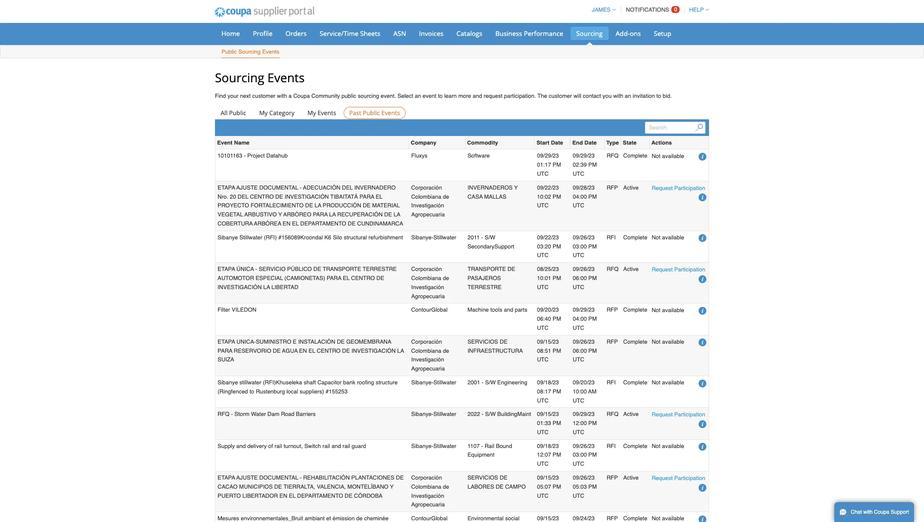 Task type: vqa. For each thing, say whether or not it's contained in the screenshot.
Manage Legal Entities link
no



Task type: describe. For each thing, give the bounding box(es) containing it.
04:00 for 09/28/23
[[573, 194, 587, 200]]

rfq for 2022 - s/w buildingmaint
[[607, 411, 619, 418]]

filter
[[218, 307, 230, 314]]

03:00 for 09/22/23
[[573, 243, 587, 250]]

machine
[[468, 307, 489, 314]]

public inside public sourcing events link
[[222, 49, 237, 55]]

rfp for 09/26/23 06:00 pm utc
[[607, 339, 618, 345]]

centro inside etapa ajuste documental - adecuación del invernadero nro. 20 del centro de investigación tibaitatá para el proyecto fortalecimiento de la producción de material vegetal arbustivo y arbóreo para la recuperación de la cobertura arbórea en el departamento de cundinamarca
[[250, 194, 274, 200]]

end
[[572, 140, 583, 146]]

montelíbano
[[347, 484, 388, 491]]

chat with coupa support
[[851, 510, 909, 516]]

colombiana for etapa única - servicio público de transporte terrestre automotor especial (camionetas) para el centro de investigación la libertad
[[411, 275, 441, 282]]

date for start date
[[551, 140, 563, 146]]

mesures environnementales_bruit ambiant et émission de cheminée
[[218, 516, 389, 522]]

etapa única - servicio público de transporte terrestre automotor especial (camionetas) para el centro de investigación la libertad
[[218, 266, 397, 291]]

de down recuperación
[[348, 221, 356, 227]]

refurbishment
[[369, 234, 403, 241]]

my category link
[[254, 107, 300, 119]]

utc inside 09/15/23 01:33 pm utc
[[537, 430, 549, 436]]

el inside etapa unica-suministro e instalación de geomembrana para reservorio de agua en el centro de investigación la suiza
[[309, 348, 315, 354]]

09/15/23 08:51 pm utc
[[537, 339, 561, 363]]

start date button
[[537, 138, 563, 148]]

sibanye-stillwater for 2011
[[411, 234, 456, 241]]

casa
[[468, 194, 483, 200]]

profile link
[[247, 27, 278, 40]]

servicios de infraestructura
[[468, 339, 523, 354]]

de up recuperación
[[363, 203, 371, 209]]

dam
[[267, 411, 279, 418]]

utc right 09/22/23 03:20 pm utc
[[573, 252, 584, 259]]

public sourcing events
[[222, 49, 279, 55]]

automotor
[[218, 275, 254, 282]]

pm inside 09/29/23 01:17 pm utc
[[553, 162, 561, 168]]

12:00
[[573, 421, 587, 427]]

my for my events
[[308, 109, 316, 117]]

09/15/23 01:33 pm utc
[[537, 411, 561, 436]]

geomembrana
[[346, 339, 391, 345]]

notifications
[[626, 7, 669, 13]]

utc inside 09/22/23 03:20 pm utc
[[537, 252, 549, 259]]

event.
[[381, 93, 396, 99]]

- for rfq
[[231, 411, 233, 418]]

pm inside 09/28/23 04:00 pm utc
[[588, 194, 597, 200]]

03:20
[[537, 243, 551, 250]]

para inside etapa única - servicio público de transporte terrestre automotor especial (camionetas) para el centro de investigación la libertad
[[327, 275, 341, 282]]

utc inside 09/29/23 12:00 pm utc
[[573, 430, 584, 436]]

request for 09/26/23 05:03 pm utc
[[652, 476, 673, 482]]

pm inside 09/29/23 02:39 pm utc
[[588, 162, 597, 168]]

de up fortalecimiento
[[275, 194, 283, 200]]

parts
[[515, 307, 527, 314]]

ajuste for 20
[[236, 185, 258, 191]]

events down profile link
[[262, 49, 279, 55]]

utc inside 09/20/23 10:00 am utc
[[573, 398, 584, 404]]

de down valencia,
[[345, 493, 352, 500]]

pm inside '09/29/23 04:00 pm utc'
[[588, 316, 597, 323]]

coupa supplier portal image
[[208, 1, 320, 23]]

06:00 for 08/25/23
[[573, 275, 587, 282]]

complete for 09/15/23 08:51 pm utc
[[623, 339, 647, 345]]

complete for 09/20/23 06:40 pm utc
[[623, 307, 647, 314]]

complete for 09/22/23 03:20 pm utc
[[623, 234, 647, 241]]

para down invernadero
[[360, 194, 374, 200]]

corporación colombiana de investigación agropecuaria for etapa unica-suministro e instalación de geomembrana para reservorio de agua en el centro de investigación la suiza
[[411, 339, 449, 372]]

colombiana for etapa ajuste documental - adecuación del invernadero nro. 20 del centro de investigación tibaitatá para el proyecto fortalecimiento de la producción de material vegetal arbustivo y arbóreo para la recuperación de la cobertura arbórea en el departamento de cundinamarca
[[411, 194, 441, 200]]

1 vertical spatial sourcing
[[238, 49, 261, 55]]

utc inside 09/18/23 08:17 pm utc
[[537, 398, 549, 404]]

departamento inside etapa ajuste documental - adecuación del invernadero nro. 20 del centro de investigación tibaitatá para el proyecto fortalecimiento de la producción de material vegetal arbustivo y arbóreo para la recuperación de la cobertura arbórea en el departamento de cundinamarca
[[300, 221, 346, 227]]

participation for 09/29/23 12:00 pm utc
[[674, 412, 705, 418]]

my for my category
[[259, 109, 268, 117]]

09/26/23 03:00 pm utc for 09/18/23
[[573, 443, 597, 468]]

home
[[222, 29, 240, 38]]

09/20/23 06:40 pm utc
[[537, 307, 561, 332]]

a
[[289, 93, 292, 99]]

rfq for transporte de pasajeros terrestre
[[607, 266, 619, 273]]

de down geomembrana
[[342, 348, 350, 354]]

émission
[[333, 516, 355, 522]]

service/time sheets link
[[314, 27, 386, 40]]

2 an from the left
[[625, 93, 631, 99]]

en inside etapa ajuste documental - adecuación del invernadero nro. 20 del centro de investigación tibaitatá para el proyecto fortalecimiento de la producción de material vegetal arbustivo y arbóreo para la recuperación de la cobertura arbórea en el departamento de cundinamarca
[[283, 221, 290, 227]]

participation.
[[504, 93, 536, 99]]

stillwater for sibanye stillwater (rfi)khuseleka shaft capacitor bank roofing structure (ringfenced to rustenburg local suppliers) #155253
[[434, 380, 456, 386]]

available for 09/29/23 01:17 pm utc
[[662, 153, 684, 159]]

investigación for etapa ajuste documental - rehabilitación plantaciones de cacao municipios de tierralta, valencia, montelíbano y puerto libertador en el departamento de córdoba
[[411, 493, 444, 500]]

stillwater left '(rfi)'
[[240, 234, 262, 241]]

pm inside 09/22/23 03:20 pm utc
[[553, 243, 561, 250]]

not for 09/20/23 06:40 pm utc
[[652, 307, 661, 314]]

equipment
[[468, 452, 495, 459]]

el down invernadero
[[376, 194, 383, 200]]

09/18/23 12:07 pm utc
[[537, 443, 561, 468]]

servicio
[[259, 266, 286, 273]]

event
[[217, 140, 233, 146]]

- for 2011
[[481, 234, 483, 241]]

08:17
[[537, 389, 551, 395]]

de up campo
[[500, 475, 508, 482]]

am
[[588, 389, 597, 395]]

06:40
[[537, 316, 551, 323]]

utc right 08/25/23 10:01 pm utc
[[573, 284, 584, 291]]

etapa for etapa unica-suministro e instalación de geomembrana para reservorio de agua en el centro de investigación la suiza
[[218, 339, 235, 345]]

#155253
[[326, 389, 348, 395]]

de up arbóreo
[[305, 203, 313, 209]]

2 customer from the left
[[549, 93, 572, 99]]

will
[[574, 93, 581, 99]]

06:00 for 09/15/23
[[573, 348, 587, 354]]

utc inside 09/26/23 05:03 pm utc
[[573, 493, 584, 500]]

0
[[674, 6, 677, 13]]

supply and delivery of rail turnout, switch rail and rail guard
[[218, 443, 366, 450]]

fluxys
[[411, 153, 428, 159]]

09/26/23 03:00 pm utc for 09/22/23
[[573, 234, 597, 259]]

la down 'producción'
[[329, 212, 336, 218]]

rfp for 09/28/23 04:00 pm utc
[[607, 185, 618, 191]]

structural
[[344, 234, 367, 241]]

de up (camionetas)
[[313, 266, 321, 273]]

tab list containing all public
[[215, 107, 709, 119]]

engineering
[[497, 380, 527, 386]]

09/22/23 for 03:20
[[537, 234, 559, 241]]

help link
[[685, 7, 709, 13]]

cobertura
[[218, 221, 253, 227]]

setup link
[[648, 27, 677, 40]]

agua
[[282, 348, 298, 354]]

asn
[[393, 29, 406, 38]]

1 customer from the left
[[252, 93, 275, 99]]

material
[[372, 203, 400, 209]]

of
[[268, 443, 273, 450]]

sourcing for sourcing events
[[215, 69, 264, 86]]

type
[[606, 140, 619, 146]]

(camionetas)
[[285, 275, 325, 282]]

especial
[[256, 275, 283, 282]]

sibanye- for 2011
[[411, 234, 434, 241]]

and left guard
[[332, 443, 341, 450]]

de right plantaciones
[[396, 475, 404, 482]]

not available for 09/29/23 01:17 pm utc
[[652, 153, 684, 159]]

participation for 09/28/23 04:00 pm utc
[[674, 185, 705, 192]]

buildingmaint
[[497, 411, 531, 418]]

de for labores
[[443, 484, 449, 491]]

09/26/23 for 09/18/23 12:07 pm utc
[[573, 443, 595, 450]]

09/29/23 01:17 pm utc
[[537, 153, 561, 177]]

not for 09/18/23 12:07 pm utc
[[652, 443, 661, 450]]

coupa inside button
[[874, 510, 889, 516]]

available for 09/18/23 12:07 pm utc
[[662, 443, 684, 450]]

10:01
[[537, 275, 551, 282]]

s/w for 2011
[[485, 234, 495, 241]]

colombiana for etapa ajuste documental - rehabilitación plantaciones de cacao municipios de tierralta, valencia, montelíbano y puerto libertador en el departamento de córdoba
[[411, 484, 441, 491]]

complete for 09/18/23 08:17 pm utc
[[623, 380, 647, 386]]

12:07
[[537, 452, 551, 459]]

sourcing link
[[571, 27, 608, 40]]

1 horizontal spatial with
[[613, 93, 623, 99]]

investigación for etapa única - servicio público de transporte terrestre automotor especial (camionetas) para el centro de investigación la libertad
[[411, 284, 444, 291]]

profile
[[253, 29, 273, 38]]

stillwater for rfq - storm water dam road barriers
[[434, 411, 456, 418]]

not available for 09/20/23 06:40 pm utc
[[652, 307, 684, 314]]

documental for centro
[[259, 185, 298, 191]]

01:17
[[537, 162, 551, 168]]

de left campo
[[496, 484, 504, 491]]

corporación for etapa unica-suministro e instalación de geomembrana para reservorio de agua en el centro de investigación la suiza
[[411, 339, 442, 345]]

09/29/23 for 02:39
[[573, 153, 595, 159]]

09/29/23 for 12:00
[[573, 411, 595, 418]]

help
[[689, 7, 704, 13]]

all
[[221, 109, 228, 117]]

next
[[240, 93, 251, 99]]

adecuación
[[303, 185, 340, 191]]

sheets
[[360, 29, 380, 38]]

en inside etapa ajuste documental - rehabilitación plantaciones de cacao municipios de tierralta, valencia, montelíbano y puerto libertador en el departamento de córdoba
[[280, 493, 287, 500]]

2022
[[468, 411, 480, 418]]

not available for 09/15/23
[[652, 516, 684, 523]]

mesures
[[218, 516, 239, 522]]

cundinamarca
[[357, 221, 403, 227]]

terrestre inside transporte de pasajeros terrestre
[[468, 284, 502, 291]]

- inside etapa única - servicio público de transporte terrestre automotor especial (camionetas) para el centro de investigación la libertad
[[255, 266, 257, 273]]

- for 10101163
[[244, 153, 246, 159]]

el down arbóreo
[[292, 221, 299, 227]]

pm inside 09/29/23 12:00 pm utc
[[588, 421, 597, 427]]

servicios de labores de campo
[[468, 475, 526, 491]]

and right supply
[[236, 443, 246, 450]]

10101163 - project datahub
[[218, 153, 288, 159]]

not for 09/22/23 03:20 pm utc
[[652, 234, 661, 241]]

available for 09/22/23 03:20 pm utc
[[662, 234, 684, 241]]

01:33
[[537, 421, 551, 427]]

s/w for 2022
[[485, 411, 496, 418]]

arbórea
[[254, 221, 281, 227]]

name
[[234, 140, 249, 146]]

suppliers)
[[300, 389, 324, 395]]

la down material
[[394, 212, 401, 218]]

events down community
[[318, 109, 336, 117]]

events up a
[[267, 69, 305, 86]]

rfq - storm water dam road barriers
[[218, 411, 316, 418]]

rfq for software
[[607, 153, 619, 159]]

utc inside 09/18/23 12:07 pm utc
[[537, 461, 549, 468]]

1 horizontal spatial to
[[438, 93, 443, 99]]

de down material
[[384, 212, 392, 218]]

actions button
[[651, 138, 672, 148]]

09/29/23 for 01:17
[[537, 153, 559, 159]]

09/15/23 for 08:51
[[537, 339, 559, 345]]

available for 09/18/23 08:17 pm utc
[[662, 380, 684, 386]]

- for 2022
[[482, 411, 484, 418]]

not available for 09/22/23 03:20 pm utc
[[652, 234, 684, 241]]

08/25/23 10:01 pm utc
[[537, 266, 561, 291]]

utc inside '09/29/23 04:00 pm utc'
[[573, 325, 584, 332]]

público
[[287, 266, 312, 273]]

my events
[[308, 109, 336, 117]]

1 vertical spatial del
[[238, 194, 249, 200]]

stillwater for sibanye stillwater (rfi) #156089kroondal k6 silo structural refurbishment
[[434, 234, 456, 241]]

participation for 09/26/23 05:03 pm utc
[[674, 476, 705, 482]]

s/w for 2001
[[485, 380, 496, 386]]

transporte inside transporte de pasajeros terrestre
[[468, 266, 506, 273]]

not for 09/29/23 01:17 pm utc
[[652, 153, 661, 159]]

08/25/23
[[537, 266, 559, 273]]

corporación for etapa única - servicio público de transporte terrestre automotor especial (camionetas) para el centro de investigación la libertad
[[411, 266, 442, 273]]

utc right 09/15/23 08:51 pm utc
[[573, 357, 584, 363]]

investigación inside etapa ajuste documental - adecuación del invernadero nro. 20 del centro de investigación tibaitatá para el proyecto fortalecimiento de la producción de material vegetal arbustivo y arbóreo para la recuperación de la cobertura arbórea en el departamento de cundinamarca
[[285, 194, 329, 200]]

libertad
[[271, 284, 299, 291]]

cacao
[[218, 484, 238, 491]]

and right more
[[473, 93, 482, 99]]

turnout,
[[284, 443, 303, 450]]

09/18/23 for 12:07
[[537, 443, 559, 450]]

not for 09/15/23 08:51 pm utc
[[652, 339, 661, 345]]

request participation for 09/28/23 04:00 pm utc
[[652, 185, 705, 192]]

start
[[537, 140, 549, 146]]

support
[[891, 510, 909, 516]]

and right tools
[[504, 307, 513, 314]]



Task type: locate. For each thing, give the bounding box(es) containing it.
1 vertical spatial documental
[[259, 475, 298, 482]]

0 horizontal spatial rail
[[275, 443, 282, 450]]

09/18/23 inside 09/18/23 08:17 pm utc
[[537, 380, 559, 386]]

0 vertical spatial 09/26/23 06:00 pm utc
[[573, 266, 597, 291]]

09/29/23 for 04:00
[[573, 307, 595, 314]]

utc inside 09/15/23 08:51 pm utc
[[537, 357, 549, 363]]

public
[[222, 49, 237, 55], [229, 109, 246, 117], [363, 109, 380, 117]]

invernaderos
[[468, 185, 513, 191]]

09/29/23 inside 09/29/23 12:00 pm utc
[[573, 411, 595, 418]]

09/15/23 inside 09/15/23 01:33 pm utc
[[537, 411, 559, 418]]

1 vertical spatial 06:00
[[573, 348, 587, 354]]

el right (camionetas)
[[343, 275, 350, 282]]

sibanye for sibanye stillwater (rfi) #156089kroondal k6 silo structural refurbishment
[[218, 234, 238, 241]]

1 vertical spatial 09/20/23
[[573, 380, 595, 386]]

utc up 05:03 on the right bottom
[[573, 461, 584, 468]]

business
[[495, 29, 522, 38]]

0 horizontal spatial transporte
[[323, 266, 361, 273]]

1 ajuste from the top
[[236, 185, 258, 191]]

la down especial on the bottom
[[263, 284, 270, 291]]

0 horizontal spatial investigación
[[218, 284, 262, 291]]

0 vertical spatial 09/22/23
[[537, 185, 559, 191]]

0 vertical spatial 06:00
[[573, 275, 587, 282]]

documental for tierralta,
[[259, 475, 298, 482]]

09/26/23 03:00 pm utc down 09/29/23 12:00 pm utc
[[573, 443, 597, 468]]

delivery
[[247, 443, 267, 450]]

active for 09/29/23 12:00 pm utc
[[623, 411, 639, 418]]

en right agua
[[299, 348, 307, 354]]

para up suiza
[[218, 348, 232, 354]]

corporación colombiana de investigación agropecuaria for etapa única - servicio público de transporte terrestre automotor especial (camionetas) para el centro de investigación la libertad
[[411, 266, 449, 300]]

1 participation from the top
[[674, 185, 705, 192]]

2 transporte from the left
[[468, 266, 506, 273]]

0 horizontal spatial del
[[238, 194, 249, 200]]

04:00 down 09/28/23
[[573, 194, 587, 200]]

pm inside 09/18/23 08:17 pm utc
[[553, 389, 561, 395]]

invernadero
[[354, 185, 396, 191]]

1 date from the left
[[551, 140, 563, 146]]

etapa inside etapa ajuste documental - rehabilitación plantaciones de cacao municipios de tierralta, valencia, montelíbano y puerto libertador en el departamento de córdoba
[[218, 475, 235, 482]]

transporte up pasajeros
[[468, 266, 506, 273]]

09/18/23 08:17 pm utc
[[537, 380, 561, 404]]

corporación for etapa ajuste documental - adecuación del invernadero nro. 20 del centro de investigación tibaitatá para el proyecto fortalecimiento de la producción de material vegetal arbustivo y arbóreo para la recuperación de la cobertura arbórea en el departamento de cundinamarca
[[411, 185, 442, 191]]

suministro
[[256, 339, 291, 345]]

1 complete from the top
[[623, 153, 647, 159]]

utc down 12:07
[[537, 461, 549, 468]]

2 vertical spatial en
[[280, 493, 287, 500]]

1 vertical spatial 09/22/23
[[537, 234, 559, 241]]

2022 - s/w buildingmaint
[[468, 411, 531, 418]]

public right all
[[229, 109, 246, 117]]

past public events link
[[344, 107, 406, 119]]

de for infraestructura
[[443, 348, 449, 354]]

2 vertical spatial rfi
[[607, 443, 616, 450]]

1 vertical spatial 09/26/23 06:00 pm utc
[[573, 339, 597, 363]]

with inside button
[[863, 510, 873, 516]]

2 09/26/23 06:00 pm utc from the top
[[573, 339, 597, 363]]

1 horizontal spatial an
[[625, 93, 631, 99]]

1 vertical spatial rfi
[[607, 380, 616, 386]]

utc inside 09/15/23 05:07 pm utc
[[537, 493, 549, 500]]

2 horizontal spatial y
[[514, 185, 518, 191]]

6 not from the top
[[652, 443, 661, 450]]

sibanye-stillwater for 2022
[[411, 411, 456, 418]]

2001 - s/w  engineering
[[468, 380, 527, 386]]

0 vertical spatial 03:00
[[573, 243, 587, 250]]

s/w inside 2011 - s/w secondarysupport
[[485, 234, 495, 241]]

pm inside 09/18/23 12:07 pm utc
[[553, 452, 561, 459]]

rfp for 09/24/23
[[607, 516, 618, 522]]

2 rfi from the top
[[607, 380, 616, 386]]

etapa up 'cacao'
[[218, 475, 235, 482]]

09/26/23 right 08/25/23
[[573, 266, 595, 273]]

2 06:00 from the top
[[573, 348, 587, 354]]

4 09/26/23 from the top
[[573, 443, 595, 450]]

0 vertical spatial del
[[342, 185, 353, 191]]

0 vertical spatial s/w
[[485, 234, 495, 241]]

3 request participation button from the top
[[652, 411, 705, 420]]

my down community
[[308, 109, 316, 117]]

sibanye-stillwater left "2022"
[[411, 411, 456, 418]]

0 horizontal spatial with
[[277, 93, 287, 99]]

0 vertical spatial rfi
[[607, 234, 616, 241]]

documental inside etapa ajuste documental - adecuación del invernadero nro. 20 del centro de investigación tibaitatá para el proyecto fortalecimiento de la producción de material vegetal arbustivo y arbóreo para la recuperación de la cobertura arbórea en el departamento de cundinamarca
[[259, 185, 298, 191]]

invoices link
[[413, 27, 449, 40]]

ajuste up proyecto
[[236, 185, 258, 191]]

datahub
[[266, 153, 288, 159]]

centro inside etapa unica-suministro e instalación de geomembrana para reservorio de agua en el centro de investigación la suiza
[[317, 348, 341, 354]]

navigation
[[588, 1, 709, 18]]

etapa for etapa ajuste documental - adecuación del invernadero nro. 20 del centro de investigación tibaitatá para el proyecto fortalecimiento de la producción de material vegetal arbustivo y arbóreo para la recuperación de la cobertura arbórea en el departamento de cundinamarca
[[218, 185, 235, 191]]

2 request from the top
[[652, 267, 673, 273]]

0 horizontal spatial to
[[250, 389, 254, 395]]

active for 09/26/23 05:03 pm utc
[[623, 475, 639, 482]]

1 vertical spatial sibanye
[[218, 380, 238, 386]]

rfi for 09/22/23 03:20 pm utc
[[607, 234, 616, 241]]

search image
[[695, 124, 703, 132]]

2011 - s/w secondarysupport
[[468, 234, 514, 250]]

colombiana for etapa unica-suministro e instalación de geomembrana para reservorio de agua en el centro de investigación la suiza
[[411, 348, 441, 354]]

documental up fortalecimiento
[[259, 185, 298, 191]]

y inside etapa ajuste documental - adecuación del invernadero nro. 20 del centro de investigación tibaitatá para el proyecto fortalecimiento de la producción de material vegetal arbustivo y arbóreo para la recuperación de la cobertura arbórea en el departamento de cundinamarca
[[278, 212, 282, 218]]

request participation button for 09/26/23 06:00 pm utc
[[652, 265, 705, 274]]

- for 1107
[[481, 443, 483, 450]]

utc inside the 09/20/23 06:40 pm utc
[[537, 325, 549, 332]]

5 not available from the top
[[652, 380, 684, 386]]

7 complete from the top
[[623, 516, 647, 522]]

service/time
[[320, 29, 359, 38]]

de up libertador
[[274, 484, 282, 491]]

09/26/23 up 05:03 on the right bottom
[[573, 475, 595, 482]]

0 vertical spatial 09/26/23 03:00 pm utc
[[573, 234, 597, 259]]

1 contourglobal from the top
[[411, 307, 448, 314]]

3 agropecuaria from the top
[[411, 366, 445, 372]]

0 horizontal spatial customer
[[252, 93, 275, 99]]

09/29/23 inside 09/29/23 02:39 pm utc
[[573, 153, 595, 159]]

1 vertical spatial investigación
[[218, 284, 262, 291]]

0 horizontal spatial date
[[551, 140, 563, 146]]

2 servicios from the top
[[468, 475, 498, 482]]

1 vertical spatial ajuste
[[236, 475, 258, 482]]

public down home
[[222, 49, 237, 55]]

participation for 09/26/23 06:00 pm utc
[[674, 267, 705, 273]]

0 horizontal spatial an
[[415, 93, 421, 99]]

request
[[484, 93, 503, 99]]

- for 2001
[[482, 380, 484, 386]]

utc inside 09/28/23 04:00 pm utc
[[573, 203, 584, 209]]

4 09/15/23 from the top
[[537, 516, 561, 523]]

1 vertical spatial s/w
[[485, 380, 496, 386]]

3 not available from the top
[[652, 307, 684, 314]]

2 corporación from the top
[[411, 266, 442, 273]]

el down tierralta,
[[289, 493, 296, 500]]

3 09/26/23 from the top
[[573, 339, 595, 345]]

not available for 09/15/23 08:51 pm utc
[[652, 339, 684, 345]]

complete for 09/15/23
[[623, 516, 647, 522]]

del
[[342, 185, 353, 191], [238, 194, 249, 200]]

09/26/23 06:00 pm utc for rfq
[[573, 266, 597, 291]]

- left the project
[[244, 153, 246, 159]]

04:00 inside 09/28/23 04:00 pm utc
[[573, 194, 587, 200]]

- up tierralta,
[[300, 475, 302, 482]]

events down event.
[[381, 109, 400, 117]]

0 vertical spatial contourglobal
[[411, 307, 448, 314]]

producción
[[323, 203, 361, 209]]

contact
[[583, 93, 601, 99]]

navigation containing notifications 0
[[588, 1, 709, 18]]

event name
[[217, 140, 249, 146]]

04:00 inside '09/29/23 04:00 pm utc'
[[573, 316, 587, 323]]

3 sibanye- from the top
[[411, 411, 434, 418]]

4 rfp from the top
[[607, 475, 618, 482]]

available for 09/15/23 08:51 pm utc
[[662, 339, 684, 345]]

0 vertical spatial 04:00
[[573, 194, 587, 200]]

en inside etapa unica-suministro e instalación de geomembrana para reservorio de agua en el centro de investigación la suiza
[[299, 348, 307, 354]]

centro for instalación
[[317, 348, 341, 354]]

more
[[458, 93, 471, 99]]

1 vertical spatial centro
[[351, 275, 375, 282]]

1 request participation button from the top
[[652, 184, 705, 193]]

03:00 for 09/18/23
[[573, 452, 587, 459]]

utc down 05:03 on the right bottom
[[573, 493, 584, 500]]

4 corporación colombiana de investigación agropecuaria from the top
[[411, 475, 449, 509]]

2 request participation button from the top
[[652, 265, 705, 274]]

pm inside 09/15/23 05:07 pm utc
[[553, 484, 561, 491]]

participation
[[674, 185, 705, 192], [674, 267, 705, 273], [674, 412, 705, 418], [674, 476, 705, 482]]

sibanye-stillwater for 1107
[[411, 443, 456, 450]]

stillwater for supply and delivery of rail turnout, switch rail and rail guard
[[434, 443, 456, 450]]

1 09/26/23 06:00 pm utc from the top
[[573, 266, 597, 291]]

company button
[[411, 138, 437, 148]]

request participation button for 09/28/23 04:00 pm utc
[[652, 184, 705, 193]]

1 vertical spatial 04:00
[[573, 316, 587, 323]]

request participation button for 09/29/23 12:00 pm utc
[[652, 411, 705, 420]]

09/15/23 inside 09/15/23 08:51 pm utc
[[537, 339, 559, 345]]

0 horizontal spatial 09/20/23
[[537, 307, 559, 314]]

de inside servicios de infraestructura
[[500, 339, 508, 345]]

2 vertical spatial y
[[390, 484, 394, 491]]

09/20/23 up 10:00
[[573, 380, 595, 386]]

request for 09/28/23 04:00 pm utc
[[652, 185, 673, 192]]

09/22/23 inside the 09/22/23 10:02 pm utc
[[537, 185, 559, 191]]

sibanye for sibanye stillwater (rfi)khuseleka shaft capacitor bank roofing structure (ringfenced to rustenburg local suppliers) #155253
[[218, 380, 238, 386]]

investigación inside etapa única - servicio público de transporte terrestre automotor especial (camionetas) para el centro de investigación la libertad
[[218, 284, 262, 291]]

stillwater left 2011
[[434, 234, 456, 241]]

09/20/23 inside 09/20/23 10:00 am utc
[[573, 380, 595, 386]]

sibanye-stillwater for 2001
[[411, 380, 456, 386]]

3 complete from the top
[[623, 307, 647, 314]]

3 09/15/23 from the top
[[537, 475, 559, 482]]

s/w right 2001
[[485, 380, 496, 386]]

2 etapa from the top
[[218, 266, 235, 273]]

- inside etapa ajuste documental - adecuación del invernadero nro. 20 del centro de investigación tibaitatá para el proyecto fortalecimiento de la producción de material vegetal arbustivo y arbóreo para la recuperación de la cobertura arbórea en el departamento de cundinamarca
[[300, 185, 302, 191]]

utc down 01:33
[[537, 430, 549, 436]]

date for end date
[[585, 140, 597, 146]]

- right 2001
[[482, 380, 484, 386]]

2 sibanye- from the top
[[411, 380, 434, 386]]

2 09/26/23 from the top
[[573, 266, 595, 273]]

invernaderos y casa mallas
[[468, 185, 518, 200]]

etapa inside etapa ajuste documental - adecuación del invernadero nro. 20 del centro de investigación tibaitatá para el proyecto fortalecimiento de la producción de material vegetal arbustivo y arbóreo para la recuperación de la cobertura arbórea en el departamento de cundinamarca
[[218, 185, 235, 191]]

rfp for 09/26/23 05:03 pm utc
[[607, 475, 618, 482]]

2001
[[468, 380, 480, 386]]

utc down '05:07'
[[537, 493, 549, 500]]

1 my from the left
[[259, 109, 268, 117]]

1 vertical spatial y
[[278, 212, 282, 218]]

tab list
[[215, 107, 709, 119]]

customer right "next"
[[252, 93, 275, 99]]

etapa inside etapa única - servicio público de transporte terrestre automotor especial (camionetas) para el centro de investigación la libertad
[[218, 266, 235, 273]]

y
[[514, 185, 518, 191], [278, 212, 282, 218], [390, 484, 394, 491]]

not
[[652, 153, 661, 159], [652, 234, 661, 241], [652, 307, 661, 314], [652, 339, 661, 345], [652, 380, 661, 386], [652, 443, 661, 450], [652, 516, 661, 523]]

de for pasajeros
[[443, 275, 449, 282]]

investigación for suministro
[[352, 348, 396, 354]]

sourcing down james
[[576, 29, 603, 38]]

1 sibanye- from the top
[[411, 234, 434, 241]]

active
[[623, 185, 639, 191], [623, 266, 639, 273], [623, 411, 639, 418], [623, 475, 639, 482]]

not for 09/15/23
[[652, 516, 661, 523]]

0 horizontal spatial coupa
[[293, 93, 310, 99]]

09/18/23 up 12:07
[[537, 443, 559, 450]]

y right the invernaderos
[[514, 185, 518, 191]]

request for 09/29/23 12:00 pm utc
[[652, 412, 673, 418]]

coupa right a
[[293, 93, 310, 99]]

1 request participation from the top
[[652, 185, 705, 192]]

2 09/18/23 from the top
[[537, 443, 559, 450]]

1 horizontal spatial coupa
[[874, 510, 889, 516]]

2 vertical spatial centro
[[317, 348, 341, 354]]

3 request from the top
[[652, 412, 673, 418]]

2 my from the left
[[308, 109, 316, 117]]

james
[[592, 7, 611, 13]]

de inside transporte de pasajeros terrestre
[[508, 266, 515, 273]]

4 complete from the top
[[623, 339, 647, 345]]

0 vertical spatial investigación
[[285, 194, 329, 200]]

09/29/23 inside '09/29/23 04:00 pm utc'
[[573, 307, 595, 314]]

1 horizontal spatial y
[[390, 484, 394, 491]]

documental inside etapa ajuste documental - rehabilitación plantaciones de cacao municipios de tierralta, valencia, montelíbano y puerto libertador en el departamento de córdoba
[[259, 475, 298, 482]]

your
[[228, 93, 238, 99]]

0 vertical spatial centro
[[250, 194, 274, 200]]

09/24/23
[[573, 516, 597, 523]]

09/28/23
[[573, 185, 595, 191]]

09/15/23
[[537, 339, 559, 345], [537, 411, 559, 418], [537, 475, 559, 482], [537, 516, 561, 523]]

1 documental from the top
[[259, 185, 298, 191]]

06:00
[[573, 275, 587, 282], [573, 348, 587, 354]]

etapa up nro.
[[218, 185, 235, 191]]

09/22/23 up 10:02
[[537, 185, 559, 191]]

2 horizontal spatial with
[[863, 510, 873, 516]]

09/26/23 06:00 pm utc
[[573, 266, 597, 291], [573, 339, 597, 363]]

ons
[[630, 29, 641, 38]]

sourcing events
[[215, 69, 305, 86]]

09/26/23 for 09/22/23 03:20 pm utc
[[573, 234, 595, 241]]

04:00 for 09/29/23
[[573, 316, 587, 323]]

servicios inside servicios de infraestructura
[[468, 339, 498, 345]]

utc inside 09/29/23 01:17 pm utc
[[537, 171, 549, 177]]

para
[[360, 194, 374, 200], [313, 212, 328, 218], [327, 275, 341, 282], [218, 348, 232, 354]]

la up structure
[[397, 348, 404, 354]]

agropecuaria for etapa ajuste documental - rehabilitación plantaciones de cacao municipios de tierralta, valencia, montelíbano y puerto libertador en el departamento de córdoba
[[411, 502, 445, 509]]

1107
[[468, 443, 480, 450]]

1 horizontal spatial my
[[308, 109, 316, 117]]

1 horizontal spatial rail
[[323, 443, 330, 450]]

documental up tierralta,
[[259, 475, 298, 482]]

active for 09/26/23 06:00 pm utc
[[623, 266, 639, 273]]

utc down 02:39
[[573, 171, 584, 177]]

my category
[[259, 109, 295, 117]]

2 horizontal spatial investigación
[[352, 348, 396, 354]]

5 complete from the top
[[623, 380, 647, 386]]

ajuste inside etapa ajuste documental - adecuación del invernadero nro. 20 del centro de investigación tibaitatá para el proyecto fortalecimiento de la producción de material vegetal arbustivo y arbóreo para la recuperación de la cobertura arbórea en el departamento de cundinamarca
[[236, 185, 258, 191]]

agropecuaria
[[411, 212, 445, 218], [411, 293, 445, 300], [411, 366, 445, 372], [411, 502, 445, 509]]

guard
[[352, 443, 366, 450]]

1 active from the top
[[623, 185, 639, 191]]

public inside all public link
[[229, 109, 246, 117]]

y inside invernaderos y casa mallas
[[514, 185, 518, 191]]

de down 'refurbishment'
[[376, 275, 384, 282]]

de down suministro
[[273, 348, 281, 354]]

etapa
[[218, 185, 235, 191], [218, 266, 235, 273], [218, 339, 235, 345], [218, 475, 235, 482]]

servicios for infraestructura
[[468, 339, 498, 345]]

2 rail from the left
[[323, 443, 330, 450]]

ambiant
[[305, 516, 325, 522]]

09/26/23 for 09/15/23 08:51 pm utc
[[573, 339, 595, 345]]

1 request from the top
[[652, 185, 673, 192]]

request participation for 09/26/23 05:03 pm utc
[[652, 476, 705, 482]]

3 sibanye-stillwater from the top
[[411, 411, 456, 418]]

available for 09/15/23
[[662, 516, 684, 523]]

to inside sibanye stillwater (rfi)khuseleka shaft capacitor bank roofing structure (ringfenced to rustenburg local suppliers) #155253
[[250, 389, 254, 395]]

1 03:00 from the top
[[573, 243, 587, 250]]

09/20/23 10:00 am utc
[[573, 380, 597, 404]]

09/26/23 right 09/22/23 03:20 pm utc
[[573, 234, 595, 241]]

4 investigación from the top
[[411, 493, 444, 500]]

0 vertical spatial 09/18/23
[[537, 380, 559, 386]]

3 rfi from the top
[[607, 443, 616, 450]]

1 horizontal spatial centro
[[317, 348, 341, 354]]

- inside etapa ajuste documental - rehabilitación plantaciones de cacao municipios de tierralta, valencia, montelíbano y puerto libertador en el departamento de córdoba
[[300, 475, 302, 482]]

4 request from the top
[[652, 476, 673, 482]]

1 etapa from the top
[[218, 185, 235, 191]]

1 09/15/23 from the top
[[537, 339, 559, 345]]

etapa for etapa ajuste documental - rehabilitación plantaciones de cacao municipios de tierralta, valencia, montelíbano y puerto libertador en el departamento de córdoba
[[218, 475, 235, 482]]

state button
[[623, 138, 637, 148]]

date inside "button"
[[585, 140, 597, 146]]

ajuste inside etapa ajuste documental - rehabilitación plantaciones de cacao municipios de tierralta, valencia, montelíbano y puerto libertador en el departamento de córdoba
[[236, 475, 258, 482]]

1 horizontal spatial del
[[342, 185, 353, 191]]

centro down the instalación
[[317, 348, 341, 354]]

3 investigación from the top
[[411, 357, 444, 363]]

1 horizontal spatial 09/20/23
[[573, 380, 595, 386]]

2 09/15/23 from the top
[[537, 411, 559, 418]]

3 colombiana from the top
[[411, 348, 441, 354]]

2 rfp from the top
[[607, 307, 618, 314]]

1 vertical spatial departamento
[[297, 493, 343, 500]]

public
[[342, 93, 356, 99]]

09/20/23 inside the 09/20/23 06:40 pm utc
[[537, 307, 559, 314]]

09/29/23 up 12:00
[[573, 411, 595, 418]]

y inside etapa ajuste documental - rehabilitación plantaciones de cacao municipios de tierralta, valencia, montelíbano y puerto libertador en el departamento de córdoba
[[390, 484, 394, 491]]

ajuste for municipios
[[236, 475, 258, 482]]

2 horizontal spatial to
[[657, 93, 661, 99]]

2 contourglobal from the top
[[411, 516, 448, 522]]

1 vertical spatial 09/18/23
[[537, 443, 559, 450]]

sibanye-stillwater left 1107
[[411, 443, 456, 450]]

public right past
[[363, 109, 380, 117]]

09/20/23 for 10:00
[[573, 380, 595, 386]]

09/15/23 inside 09/15/23 05:07 pm utc
[[537, 475, 559, 482]]

3 not from the top
[[652, 307, 661, 314]]

06:00 right 09/15/23 08:51 pm utc
[[573, 348, 587, 354]]

terrestre
[[363, 266, 397, 273], [468, 284, 502, 291]]

investigación for etapa unica-suministro e instalación de geomembrana para reservorio de agua en el centro de investigación la suiza
[[411, 357, 444, 363]]

stillwater left "2022"
[[434, 411, 456, 418]]

bid.
[[663, 93, 672, 99]]

servicios up infraestructura
[[468, 339, 498, 345]]

0 vertical spatial en
[[283, 221, 290, 227]]

4 agropecuaria from the top
[[411, 502, 445, 509]]

1 vertical spatial servicios
[[468, 475, 498, 482]]

not available for 09/18/23 12:07 pm utc
[[652, 443, 684, 450]]

servicios inside servicios de labores de campo
[[468, 475, 498, 482]]

terrestre inside etapa única - servicio público de transporte terrestre automotor especial (camionetas) para el centro de investigación la libertad
[[363, 266, 397, 273]]

suiza
[[218, 357, 234, 363]]

available for 09/20/23 06:40 pm utc
[[662, 307, 684, 314]]

la inside etapa única - servicio público de transporte terrestre automotor especial (camionetas) para el centro de investigación la libertad
[[263, 284, 270, 291]]

my events link
[[302, 107, 342, 119]]

request participation for 09/29/23 12:00 pm utc
[[652, 412, 705, 418]]

1 rail from the left
[[275, 443, 282, 450]]

1 servicios from the top
[[468, 339, 498, 345]]

1 vertical spatial en
[[299, 348, 307, 354]]

0 vertical spatial 09/20/23
[[537, 307, 559, 314]]

roofing
[[357, 380, 374, 386]]

09/20/23 for 06:40
[[537, 307, 559, 314]]

2 03:00 from the top
[[573, 452, 587, 459]]

09/18/23 inside 09/18/23 12:07 pm utc
[[537, 443, 559, 450]]

0 horizontal spatial my
[[259, 109, 268, 117]]

09/26/23 for 08/25/23 10:01 pm utc
[[573, 266, 595, 273]]

recuperación
[[337, 212, 383, 218]]

09/26/23 inside 09/26/23 05:03 pm utc
[[573, 475, 595, 482]]

09/15/23 up 01:33
[[537, 411, 559, 418]]

6 available from the top
[[662, 443, 684, 450]]

request participation button
[[652, 184, 705, 193], [652, 265, 705, 274], [652, 411, 705, 420], [652, 474, 705, 483]]

utc inside 09/29/23 02:39 pm utc
[[573, 171, 584, 177]]

request for 09/26/23 06:00 pm utc
[[652, 267, 673, 273]]

utc inside 08/25/23 10:01 pm utc
[[537, 284, 549, 291]]

sibanye-stillwater
[[411, 234, 456, 241], [411, 380, 456, 386], [411, 411, 456, 418], [411, 443, 456, 450]]

pm inside 09/15/23 01:33 pm utc
[[553, 421, 561, 427]]

09/26/23 down 09/29/23 12:00 pm utc
[[573, 443, 595, 450]]

la inside etapa unica-suministro e instalación de geomembrana para reservorio de agua en el centro de investigación la suiza
[[397, 348, 404, 354]]

1 available from the top
[[662, 153, 684, 159]]

09/15/23 for 05:07
[[537, 475, 559, 482]]

labores
[[468, 484, 494, 491]]

2 participation from the top
[[674, 267, 705, 273]]

y down plantaciones
[[390, 484, 394, 491]]

- inside 1107 - rail bound equipment
[[481, 443, 483, 450]]

servicios for labores
[[468, 475, 498, 482]]

2 vertical spatial s/w
[[485, 411, 496, 418]]

not available for 09/18/23 08:17 pm utc
[[652, 380, 684, 386]]

1 corporación from the top
[[411, 185, 442, 191]]

fortalecimiento
[[251, 203, 304, 209]]

3 active from the top
[[623, 411, 639, 418]]

1 horizontal spatial investigación
[[285, 194, 329, 200]]

to down stillwater
[[250, 389, 254, 395]]

1 09/18/23 from the top
[[537, 380, 559, 386]]

3 rfp from the top
[[607, 339, 618, 345]]

- left "storm"
[[231, 411, 233, 418]]

my left category
[[259, 109, 268, 117]]

utc down 03:20
[[537, 252, 549, 259]]

transporte inside etapa única - servicio público de transporte terrestre automotor especial (camionetas) para el centro de investigación la libertad
[[323, 266, 361, 273]]

centro down "structural"
[[351, 275, 375, 282]]

6 not available from the top
[[652, 443, 684, 450]]

3 corporación from the top
[[411, 339, 442, 345]]

09/20/23
[[537, 307, 559, 314], [573, 380, 595, 386]]

bound
[[496, 443, 512, 450]]

coupa left support
[[874, 510, 889, 516]]

del right 20
[[238, 194, 249, 200]]

pm inside 09/15/23 08:51 pm utc
[[553, 348, 561, 354]]

2 horizontal spatial rail
[[343, 443, 350, 450]]

1 06:00 from the top
[[573, 275, 587, 282]]

s/w
[[485, 234, 495, 241], [485, 380, 496, 386], [485, 411, 496, 418]]

campo
[[505, 484, 526, 491]]

performance
[[524, 29, 563, 38]]

with
[[277, 93, 287, 99], [613, 93, 623, 99], [863, 510, 873, 516]]

1 not available from the top
[[652, 153, 684, 159]]

contourglobal
[[411, 307, 448, 314], [411, 516, 448, 522]]

pm inside the 09/20/23 06:40 pm utc
[[553, 316, 561, 323]]

0 vertical spatial ajuste
[[236, 185, 258, 191]]

para right (camionetas)
[[327, 275, 341, 282]]

7 not from the top
[[652, 516, 661, 523]]

1 vertical spatial coupa
[[874, 510, 889, 516]]

0 vertical spatial y
[[514, 185, 518, 191]]

4 available from the top
[[662, 339, 684, 345]]

transporte de pasajeros terrestre
[[468, 266, 515, 291]]

investigación for -
[[218, 284, 262, 291]]

0 horizontal spatial terrestre
[[363, 266, 397, 273]]

etapa ajuste documental - rehabilitación plantaciones de cacao municipios de tierralta, valencia, montelíbano y puerto libertador en el departamento de córdoba
[[218, 475, 404, 500]]

4 participation from the top
[[674, 476, 705, 482]]

customer left will
[[549, 93, 572, 99]]

corporación colombiana de investigación agropecuaria for etapa ajuste documental - rehabilitación plantaciones de cacao municipios de tierralta, valencia, montelíbano y puerto libertador en el departamento de córdoba
[[411, 475, 449, 509]]

el inside etapa única - servicio público de transporte terrestre automotor especial (camionetas) para el centro de investigación la libertad
[[343, 275, 350, 282]]

- inside 2011 - s/w secondarysupport
[[481, 234, 483, 241]]

sibanye-stillwater left 2001
[[411, 380, 456, 386]]

el inside etapa ajuste documental - rehabilitación plantaciones de cacao municipios de tierralta, valencia, montelíbano y puerto libertador en el departamento de córdoba
[[289, 493, 296, 500]]

utc right the 09/20/23 06:40 pm utc
[[573, 325, 584, 332]]

09/22/23 up 03:20
[[537, 234, 559, 241]]

1 horizontal spatial date
[[585, 140, 597, 146]]

sibanye inside sibanye stillwater (rfi)khuseleka shaft capacitor bank roofing structure (ringfenced to rustenburg local suppliers) #155253
[[218, 380, 238, 386]]

pm inside 08/25/23 10:01 pm utc
[[553, 275, 561, 282]]

0 vertical spatial coupa
[[293, 93, 310, 99]]

2 available from the top
[[662, 234, 684, 241]]

0 vertical spatial terrestre
[[363, 266, 397, 273]]

5 not from the top
[[652, 380, 661, 386]]

1 an from the left
[[415, 93, 421, 99]]

structure
[[376, 380, 398, 386]]

1 04:00 from the top
[[573, 194, 587, 200]]

invoices
[[419, 29, 444, 38]]

0 vertical spatial documental
[[259, 185, 298, 191]]

utc inside the 09/22/23 10:02 pm utc
[[537, 203, 549, 209]]

0 vertical spatial servicios
[[468, 339, 498, 345]]

1 horizontal spatial terrestre
[[468, 284, 502, 291]]

09/26/23 down '09/29/23 04:00 pm utc'
[[573, 339, 595, 345]]

not for 09/18/23 08:17 pm utc
[[652, 380, 661, 386]]

public for past
[[363, 109, 380, 117]]

2 not from the top
[[652, 234, 661, 241]]

06:00 right 08/25/23 10:01 pm utc
[[573, 275, 587, 282]]

investigación for etapa ajuste documental - adecuación del invernadero nro. 20 del centro de investigación tibaitatá para el proyecto fortalecimiento de la producción de material vegetal arbustivo y arbóreo para la recuperación de la cobertura arbórea en el departamento de cundinamarca
[[411, 203, 444, 209]]

departamento inside etapa ajuste documental - rehabilitación plantaciones de cacao municipios de tierralta, valencia, montelíbano y puerto libertador en el departamento de córdoba
[[297, 493, 343, 500]]

09/29/23 inside 09/29/23 01:17 pm utc
[[537, 153, 559, 159]]

la down adecuación
[[315, 203, 321, 209]]

etapa unica-suministro e instalación de geomembrana para reservorio de agua en el centro de investigación la suiza
[[218, 339, 404, 363]]

1 investigación from the top
[[411, 203, 444, 209]]

etapa up automotor
[[218, 266, 235, 273]]

road
[[281, 411, 294, 418]]

2 colombiana from the top
[[411, 275, 441, 282]]

1 09/26/23 from the top
[[573, 234, 595, 241]]

3 etapa from the top
[[218, 339, 235, 345]]

investigación inside etapa unica-suministro e instalación de geomembrana para reservorio de agua en el centro de investigación la suiza
[[352, 348, 396, 354]]

community
[[311, 93, 340, 99]]

end date
[[572, 140, 597, 146]]

agropecuaria for etapa única - servicio público de transporte terrestre automotor especial (camionetas) para el centro de investigación la libertad
[[411, 293, 445, 300]]

09/18/23
[[537, 380, 559, 386], [537, 443, 559, 450]]

03:00 right 09/18/23 12:07 pm utc
[[573, 452, 587, 459]]

09/18/23 up 08:17
[[537, 380, 559, 386]]

date right start
[[551, 140, 563, 146]]

2 vertical spatial sourcing
[[215, 69, 264, 86]]

1 horizontal spatial customer
[[549, 93, 572, 99]]

4 request participation button from the top
[[652, 474, 705, 483]]

2 ajuste from the top
[[236, 475, 258, 482]]

2 investigación from the top
[[411, 284, 444, 291]]

james link
[[588, 7, 616, 13]]

2 vertical spatial investigación
[[352, 348, 396, 354]]

1 vertical spatial 03:00
[[573, 452, 587, 459]]

3 participation from the top
[[674, 412, 705, 418]]

0 vertical spatial sibanye
[[218, 234, 238, 241]]

2 horizontal spatial centro
[[351, 275, 375, 282]]

10:00
[[573, 389, 587, 395]]

Search text field
[[645, 122, 706, 134]]

public inside past public events link
[[363, 109, 380, 117]]

pm inside the 09/22/23 10:02 pm utc
[[553, 194, 561, 200]]

0 horizontal spatial y
[[278, 212, 282, 218]]

0 horizontal spatial centro
[[250, 194, 274, 200]]

0 vertical spatial sourcing
[[576, 29, 603, 38]]

utc down 10:00
[[573, 398, 584, 404]]

para inside etapa unica-suministro e instalación de geomembrana para reservorio de agua en el centro de investigación la suiza
[[218, 348, 232, 354]]

2 not available from the top
[[652, 234, 684, 241]]

del up tibaitatá
[[342, 185, 353, 191]]

investigación down automotor
[[218, 284, 262, 291]]

09/26/23 06:00 pm utc right 08/25/23 10:01 pm utc
[[573, 266, 597, 291]]

corporación colombiana de investigación agropecuaria for etapa ajuste documental - adecuación del invernadero nro. 20 del centro de investigación tibaitatá para el proyecto fortalecimiento de la producción de material vegetal arbustivo y arbóreo para la recuperación de la cobertura arbórea en el departamento de cundinamarca
[[411, 185, 449, 218]]

centro inside etapa única - servicio público de transporte terrestre automotor especial (camionetas) para el centro de investigación la libertad
[[351, 275, 375, 282]]

rail right the of
[[275, 443, 282, 450]]

rfi for 09/18/23 08:17 pm utc
[[607, 380, 616, 386]]

3 request participation from the top
[[652, 412, 705, 418]]

1 vertical spatial 09/26/23 03:00 pm utc
[[573, 443, 597, 468]]

- right 2011
[[481, 234, 483, 241]]

contourglobal for environmental
[[411, 516, 448, 522]]

1 09/22/23 from the top
[[537, 185, 559, 191]]

sibanye- for 2001
[[411, 380, 434, 386]]

switch
[[304, 443, 321, 450]]

rfi for 09/18/23 12:07 pm utc
[[607, 443, 616, 450]]

0 vertical spatial departamento
[[300, 221, 346, 227]]

2 sibanye-stillwater from the top
[[411, 380, 456, 386]]

sibanye stillwater (rfi) #156089kroondal k6 silo structural refurbishment
[[218, 234, 403, 241]]

de for casa
[[443, 194, 449, 200]]

complete for 09/18/23 12:07 pm utc
[[623, 443, 647, 450]]

de right the instalación
[[337, 339, 345, 345]]

social
[[505, 516, 520, 522]]

5 09/26/23 from the top
[[573, 475, 595, 482]]

03:00 right 09/22/23 03:20 pm utc
[[573, 243, 587, 250]]

09/22/23 inside 09/22/23 03:20 pm utc
[[537, 234, 559, 241]]

5 rfp from the top
[[607, 516, 618, 522]]

etapa inside etapa unica-suministro e instalación de geomembrana para reservorio de agua en el centro de investigación la suiza
[[218, 339, 235, 345]]

córdoba
[[354, 493, 383, 500]]

to left bid.
[[657, 93, 661, 99]]

1 agropecuaria from the top
[[411, 212, 445, 218]]

1 vertical spatial contourglobal
[[411, 516, 448, 522]]

nro.
[[218, 194, 228, 200]]

complete
[[623, 153, 647, 159], [623, 234, 647, 241], [623, 307, 647, 314], [623, 339, 647, 345], [623, 380, 647, 386], [623, 443, 647, 450], [623, 516, 647, 522]]

with right you
[[613, 93, 623, 99]]

the
[[538, 93, 547, 99]]

date inside button
[[551, 140, 563, 146]]

para right arbóreo
[[313, 212, 328, 218]]

3 rail from the left
[[343, 443, 350, 450]]

investigación down geomembrana
[[352, 348, 396, 354]]

1 vertical spatial terrestre
[[468, 284, 502, 291]]

1 sibanye from the top
[[218, 234, 238, 241]]

1 horizontal spatial transporte
[[468, 266, 506, 273]]

7 not available from the top
[[652, 516, 684, 523]]

with left a
[[277, 93, 287, 99]]

09/15/23 for 01:33
[[537, 411, 559, 418]]

pm inside 09/26/23 05:03 pm utc
[[588, 484, 597, 491]]



